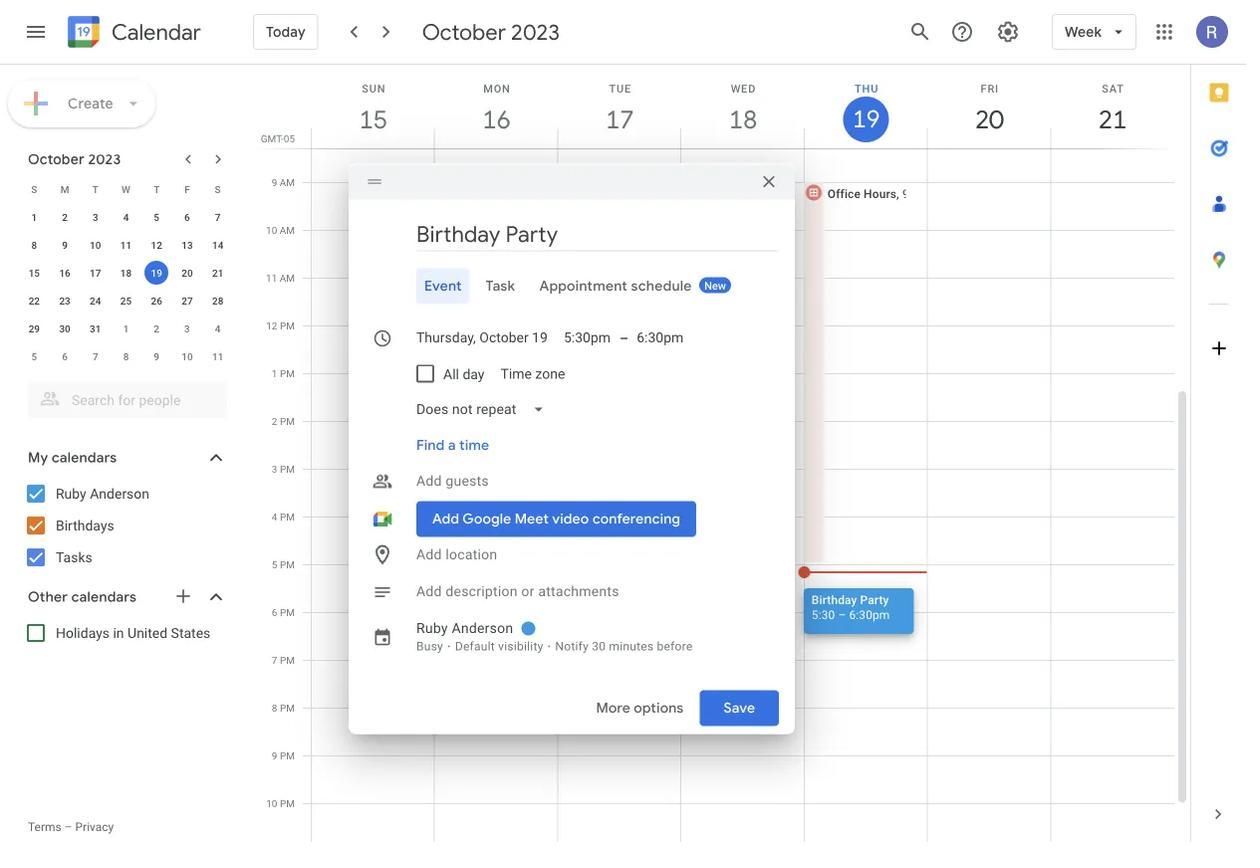 Task type: locate. For each thing, give the bounding box(es) containing it.
pm down 5 pm
[[280, 607, 295, 619]]

location
[[446, 547, 498, 563]]

1 horizontal spatial 17
[[604, 103, 633, 136]]

2 up november 9 element
[[154, 323, 159, 335]]

anderson inside my calendars list
[[90, 486, 150, 502]]

privacy link
[[75, 821, 114, 835]]

1 vertical spatial 17
[[90, 267, 101, 279]]

1 vertical spatial 7
[[93, 351, 98, 363]]

row down november 1 element
[[19, 343, 233, 371]]

21 link
[[1090, 97, 1136, 142]]

2 vertical spatial 4
[[272, 511, 277, 523]]

0 horizontal spatial s
[[31, 183, 37, 195]]

0 vertical spatial 30
[[59, 323, 70, 335]]

october 2023
[[422, 18, 560, 46], [28, 150, 121, 168]]

Start date text field
[[416, 326, 548, 350]]

hours
[[864, 187, 897, 201]]

2 s from the left
[[215, 183, 221, 195]]

29
[[29, 323, 40, 335]]

tasks
[[56, 549, 92, 566]]

pm down 7 pm
[[280, 702, 295, 714]]

7 row from the top
[[19, 343, 233, 371]]

row up november 1 element
[[19, 287, 233, 315]]

0 horizontal spatial ruby
[[56, 486, 86, 502]]

add inside dropdown button
[[416, 473, 442, 490]]

0 horizontal spatial 20
[[182, 267, 193, 279]]

0 vertical spatial 5
[[154, 211, 159, 223]]

12
[[151, 239, 162, 251], [266, 320, 277, 332]]

1 vertical spatial 15
[[29, 267, 40, 279]]

5 down 29 element
[[31, 351, 37, 363]]

2 pm from the top
[[280, 368, 295, 380]]

main drawer image
[[24, 20, 48, 44]]

0 horizontal spatial 6
[[62, 351, 68, 363]]

1 vertical spatial 18
[[120, 267, 132, 279]]

7 up 8 pm on the bottom of the page
[[272, 655, 277, 667]]

calendars inside dropdown button
[[71, 589, 137, 607]]

18
[[728, 103, 756, 136], [120, 267, 132, 279]]

task
[[486, 277, 516, 295]]

3 add from the top
[[416, 584, 442, 600]]

20 down fri on the right of the page
[[974, 103, 1003, 136]]

4 up 'november 11' "element"
[[215, 323, 221, 335]]

birthdays
[[56, 518, 114, 534]]

11 down november 4 element
[[212, 351, 223, 363]]

1 up november 8 element
[[123, 323, 129, 335]]

1 vertical spatial 3
[[184, 323, 190, 335]]

row
[[19, 175, 233, 203], [19, 203, 233, 231], [19, 231, 233, 259], [19, 259, 233, 287], [19, 287, 233, 315], [19, 315, 233, 343], [19, 343, 233, 371]]

9 up the 16 element
[[62, 239, 68, 251]]

0 horizontal spatial 17
[[90, 267, 101, 279]]

12 up 19, today element
[[151, 239, 162, 251]]

0 horizontal spatial 12
[[151, 239, 162, 251]]

october
[[422, 18, 506, 46], [28, 150, 85, 168]]

11 inside grid
[[266, 272, 277, 284]]

1 up 15 element
[[31, 211, 37, 223]]

6 up 7 pm
[[272, 607, 277, 619]]

21 up 28
[[212, 267, 223, 279]]

s left m
[[31, 183, 37, 195]]

11 am
[[266, 272, 295, 284]]

15 inside row
[[29, 267, 40, 279]]

am down 05
[[280, 176, 295, 188]]

1 down 12 pm
[[272, 368, 277, 380]]

7 up 14 element on the top
[[215, 211, 221, 223]]

t left f
[[154, 183, 160, 195]]

in
[[113, 625, 124, 642]]

1 horizontal spatial 6
[[184, 211, 190, 223]]

0 vertical spatial 11
[[120, 239, 132, 251]]

– left end time text field at the top of the page
[[620, 330, 629, 346]]

9 for 9 pm
[[272, 750, 277, 762]]

add down "add location"
[[416, 584, 442, 600]]

3 pm from the top
[[280, 415, 295, 427]]

1 vertical spatial 5
[[31, 351, 37, 363]]

1 vertical spatial 11
[[266, 272, 277, 284]]

october 2023 grid
[[19, 175, 233, 371]]

default visibility
[[455, 640, 544, 654]]

ruby anderson
[[56, 486, 150, 502], [416, 621, 513, 637]]

calendars up in
[[71, 589, 137, 607]]

1 vertical spatial 19
[[151, 267, 162, 279]]

0 vertical spatial 15
[[358, 103, 386, 136]]

0 vertical spatial anderson
[[90, 486, 150, 502]]

6 pm
[[272, 607, 295, 619]]

appointment
[[539, 277, 628, 295]]

pm down "1 pm"
[[280, 415, 295, 427]]

0 horizontal spatial 21
[[212, 267, 223, 279]]

20 element
[[175, 261, 199, 285]]

1 horizontal spatial 2023
[[511, 18, 560, 46]]

1 horizontal spatial tab list
[[1192, 65, 1246, 787]]

1 vertical spatial calendars
[[71, 589, 137, 607]]

0 horizontal spatial anderson
[[90, 486, 150, 502]]

0 horizontal spatial october
[[28, 150, 85, 168]]

17 up 24
[[90, 267, 101, 279]]

1 horizontal spatial 11
[[212, 351, 223, 363]]

15 inside column header
[[358, 103, 386, 136]]

14 element
[[206, 233, 230, 257]]

18 link
[[720, 97, 766, 142]]

terms link
[[28, 821, 61, 835]]

30
[[59, 323, 70, 335], [592, 640, 606, 654]]

16 column header
[[434, 65, 558, 148]]

11 up 18 element on the left top of page
[[120, 239, 132, 251]]

3 row from the top
[[19, 231, 233, 259]]

15
[[358, 103, 386, 136], [29, 267, 40, 279]]

None search field
[[0, 375, 247, 418]]

21 inside 21 element
[[212, 267, 223, 279]]

1 vertical spatial october
[[28, 150, 85, 168]]

0 horizontal spatial 1
[[31, 211, 37, 223]]

10 up 17 element
[[90, 239, 101, 251]]

notify 30 minutes before
[[555, 640, 693, 654]]

3 up 4 pm
[[272, 463, 277, 475]]

29 element
[[22, 317, 46, 341]]

7
[[215, 211, 221, 223], [93, 351, 98, 363], [272, 655, 277, 667]]

18 inside wed 18
[[728, 103, 756, 136]]

1 horizontal spatial anderson
[[452, 621, 513, 637]]

ruby inside my calendars list
[[56, 486, 86, 502]]

pm
[[280, 320, 295, 332], [280, 368, 295, 380], [280, 415, 295, 427], [280, 463, 295, 475], [280, 511, 295, 523], [280, 559, 295, 571], [280, 607, 295, 619], [280, 655, 295, 667], [280, 702, 295, 714], [280, 750, 295, 762], [280, 798, 295, 810]]

ruby up birthdays
[[56, 486, 86, 502]]

t left w
[[92, 183, 98, 195]]

2 down "1 pm"
[[272, 415, 277, 427]]

30 element
[[53, 317, 77, 341]]

11 down 10 am
[[266, 272, 277, 284]]

time zone button
[[493, 356, 573, 392]]

november 1 element
[[114, 317, 138, 341]]

10 inside 'element'
[[182, 351, 193, 363]]

8 up 15 element
[[31, 239, 37, 251]]

party
[[860, 593, 889, 607]]

16 inside row
[[59, 267, 70, 279]]

6 down f
[[184, 211, 190, 223]]

visibility
[[498, 640, 544, 654]]

calendars inside dropdown button
[[52, 449, 117, 467]]

9 pm from the top
[[280, 702, 295, 714]]

row down w
[[19, 203, 233, 231]]

19 down thu
[[852, 104, 879, 135]]

0 vertical spatial –
[[620, 330, 629, 346]]

row containing 22
[[19, 287, 233, 315]]

27
[[182, 295, 193, 307]]

2 horizontal spatial 4
[[272, 511, 277, 523]]

0 vertical spatial 7
[[215, 211, 221, 223]]

0 horizontal spatial 30
[[59, 323, 70, 335]]

4 inside grid
[[272, 511, 277, 523]]

30 down 23
[[59, 323, 70, 335]]

find a time
[[416, 437, 489, 455]]

9 pm
[[272, 750, 295, 762]]

11 for 11 am
[[266, 272, 277, 284]]

20
[[974, 103, 1003, 136], [182, 267, 193, 279]]

0 vertical spatial 20
[[974, 103, 1003, 136]]

ruby up busy
[[416, 621, 448, 637]]

today button
[[253, 8, 319, 56]]

row up november 8 element
[[19, 315, 233, 343]]

1 vertical spatial anderson
[[452, 621, 513, 637]]

1 vertical spatial 21
[[212, 267, 223, 279]]

row up 25 element
[[19, 259, 233, 287]]

20 inside column header
[[974, 103, 1003, 136]]

2 vertical spatial –
[[64, 821, 72, 835]]

4 up 11 element
[[123, 211, 129, 223]]

8 down 7 pm
[[272, 702, 277, 714]]

4 pm from the top
[[280, 463, 295, 475]]

add description or attachments
[[416, 584, 619, 600]]

1 vertical spatial 20
[[182, 267, 193, 279]]

3 inside 'element'
[[184, 323, 190, 335]]

2 vertical spatial 3
[[272, 463, 277, 475]]

0 horizontal spatial october 2023
[[28, 150, 121, 168]]

calendar heading
[[108, 18, 201, 46]]

2 for november 2 element
[[154, 323, 159, 335]]

2 vertical spatial 11
[[212, 351, 223, 363]]

row up 11 element
[[19, 175, 233, 203]]

12 down 11 am
[[266, 320, 277, 332]]

5 pm
[[272, 559, 295, 571]]

1 pm from the top
[[280, 320, 295, 332]]

4 up 5 pm
[[272, 511, 277, 523]]

notify
[[555, 640, 589, 654]]

0 horizontal spatial 16
[[59, 267, 70, 279]]

0 horizontal spatial 2023
[[88, 150, 121, 168]]

30 right notify on the bottom left of the page
[[592, 640, 606, 654]]

1 am from the top
[[280, 176, 295, 188]]

row containing 1
[[19, 203, 233, 231]]

8 inside grid
[[272, 702, 277, 714]]

18 down "wed"
[[728, 103, 756, 136]]

1 row from the top
[[19, 175, 233, 203]]

10 up 11 am
[[266, 224, 277, 236]]

4 row from the top
[[19, 259, 233, 287]]

1 vertical spatial add
[[416, 547, 442, 563]]

am
[[280, 176, 295, 188], [280, 224, 295, 236], [280, 272, 295, 284]]

calendar element
[[64, 12, 201, 56]]

calendars for my calendars
[[52, 449, 117, 467]]

9 for 9 am
[[272, 176, 277, 188]]

10 down november 3 'element'
[[182, 351, 193, 363]]

november 4 element
[[206, 317, 230, 341]]

5 pm from the top
[[280, 511, 295, 523]]

grid
[[255, 65, 1191, 843]]

3 down 27 element at the left top
[[184, 323, 190, 335]]

1 horizontal spatial ruby anderson
[[416, 621, 513, 637]]

– down birthday
[[838, 608, 846, 622]]

create
[[68, 95, 113, 113]]

1 horizontal spatial ruby
[[416, 621, 448, 637]]

11 inside "element"
[[212, 351, 223, 363]]

7 inside grid
[[272, 655, 277, 667]]

4 for 4 pm
[[272, 511, 277, 523]]

9 down november 2 element
[[154, 351, 159, 363]]

0 horizontal spatial 2
[[62, 211, 68, 223]]

11 pm from the top
[[280, 798, 295, 810]]

12 for 12 pm
[[266, 320, 277, 332]]

1 horizontal spatial 1
[[123, 323, 129, 335]]

s right f
[[215, 183, 221, 195]]

1 horizontal spatial 4
[[215, 323, 221, 335]]

1 horizontal spatial t
[[154, 183, 160, 195]]

10 down 9 pm
[[266, 798, 277, 810]]

18 up 25
[[120, 267, 132, 279]]

1 pm
[[272, 368, 295, 380]]

pm for 3 pm
[[280, 463, 295, 475]]

21 element
[[206, 261, 230, 285]]

0 vertical spatial 2023
[[511, 18, 560, 46]]

november 9 element
[[145, 345, 169, 369]]

19 cell
[[141, 259, 172, 287]]

5 row from the top
[[19, 287, 233, 315]]

0 vertical spatial 12
[[151, 239, 162, 251]]

anderson
[[90, 486, 150, 502], [452, 621, 513, 637]]

3 up 10 element
[[93, 211, 98, 223]]

tab list
[[1192, 65, 1246, 787], [365, 269, 779, 304]]

anderson down my calendars dropdown button
[[90, 486, 150, 502]]

sun
[[362, 82, 386, 95]]

0 vertical spatial october 2023
[[422, 18, 560, 46]]

2 vertical spatial 1
[[272, 368, 277, 380]]

8 inside november 8 element
[[123, 351, 129, 363]]

2 row from the top
[[19, 203, 233, 231]]

7 down 31 element
[[93, 351, 98, 363]]

pm up 4 pm
[[280, 463, 295, 475]]

anderson up default
[[452, 621, 513, 637]]

16 down mon in the top left of the page
[[481, 103, 510, 136]]

20 inside grid
[[182, 267, 193, 279]]

2 down m
[[62, 211, 68, 223]]

3
[[93, 211, 98, 223], [184, 323, 190, 335], [272, 463, 277, 475]]

0 horizontal spatial tab list
[[365, 269, 779, 304]]

20 column header
[[927, 65, 1051, 148]]

2 vertical spatial 8
[[272, 702, 277, 714]]

3 am from the top
[[280, 272, 295, 284]]

1 vertical spatial am
[[280, 224, 295, 236]]

add guests button
[[409, 464, 779, 500]]

0 horizontal spatial 4
[[123, 211, 129, 223]]

6 pm from the top
[[280, 559, 295, 571]]

attachments
[[538, 584, 619, 600]]

24 element
[[83, 289, 107, 313]]

17 inside column header
[[604, 103, 633, 136]]

1 inside grid
[[272, 368, 277, 380]]

2
[[62, 211, 68, 223], [154, 323, 159, 335], [272, 415, 277, 427]]

am down 9 am
[[280, 224, 295, 236]]

20 link
[[967, 97, 1013, 142]]

11
[[120, 239, 132, 251], [266, 272, 277, 284], [212, 351, 223, 363]]

10 pm from the top
[[280, 750, 295, 762]]

Add title text field
[[416, 220, 779, 250]]

0 horizontal spatial ruby anderson
[[56, 486, 150, 502]]

9 for november 9 element
[[154, 351, 159, 363]]

17 down tue
[[604, 103, 633, 136]]

10 for november 10 'element'
[[182, 351, 193, 363]]

2 vertical spatial 7
[[272, 655, 277, 667]]

12 inside row
[[151, 239, 162, 251]]

15 up 22
[[29, 267, 40, 279]]

2023 up 16 column header on the left top of the page
[[511, 18, 560, 46]]

2 am from the top
[[280, 224, 295, 236]]

thu 19
[[852, 82, 879, 135]]

1 add from the top
[[416, 473, 442, 490]]

8 down november 1 element
[[123, 351, 129, 363]]

1 horizontal spatial 15
[[358, 103, 386, 136]]

my
[[28, 449, 48, 467]]

event button
[[416, 269, 470, 304]]

12 for 12
[[151, 239, 162, 251]]

october 2023 up m
[[28, 150, 121, 168]]

create button
[[8, 80, 155, 128]]

10 for 10 pm
[[266, 798, 277, 810]]

15 down sun
[[358, 103, 386, 136]]

9
[[272, 176, 277, 188], [62, 239, 68, 251], [154, 351, 159, 363], [272, 750, 277, 762]]

18 column header
[[681, 65, 805, 148]]

1 horizontal spatial 12
[[266, 320, 277, 332]]

11 element
[[114, 233, 138, 257]]

pm up 2 pm
[[280, 368, 295, 380]]

22 element
[[22, 289, 46, 313]]

2 for 2 pm
[[272, 415, 277, 427]]

0 horizontal spatial 18
[[120, 267, 132, 279]]

pm down 9 pm
[[280, 798, 295, 810]]

9 up 10 pm
[[272, 750, 277, 762]]

0 horizontal spatial 5
[[31, 351, 37, 363]]

1 vertical spatial –
[[838, 608, 846, 622]]

1 vertical spatial 12
[[266, 320, 277, 332]]

Search for people text field
[[40, 383, 215, 418]]

6 row from the top
[[19, 315, 233, 343]]

ruby anderson up default
[[416, 621, 513, 637]]

5
[[154, 211, 159, 223], [31, 351, 37, 363], [272, 559, 277, 571]]

f
[[184, 183, 190, 195]]

26 element
[[145, 289, 169, 313]]

15 column header
[[311, 65, 435, 148]]

pm for 5 pm
[[280, 559, 295, 571]]

10 for 10 element
[[90, 239, 101, 251]]

october 2023 up mon in the top left of the page
[[422, 18, 560, 46]]

2 horizontal spatial 7
[[272, 655, 277, 667]]

26
[[151, 295, 162, 307]]

16 up 23
[[59, 267, 70, 279]]

19
[[852, 104, 879, 135], [151, 267, 162, 279]]

0 horizontal spatial 8
[[31, 239, 37, 251]]

or
[[521, 584, 535, 600]]

2 horizontal spatial 8
[[272, 702, 277, 714]]

2 horizontal spatial –
[[838, 608, 846, 622]]

pm up 8 pm on the bottom of the page
[[280, 655, 295, 667]]

Start time text field
[[564, 326, 612, 350]]

row up 18 element on the left top of page
[[19, 231, 233, 259]]

2 horizontal spatial 2
[[272, 415, 277, 427]]

calendars right my
[[52, 449, 117, 467]]

1 horizontal spatial 3
[[184, 323, 190, 335]]

add left location
[[416, 547, 442, 563]]

sat
[[1102, 82, 1125, 95]]

pm up "1 pm"
[[280, 320, 295, 332]]

21 down sat on the right of page
[[1098, 103, 1126, 136]]

1 horizontal spatial 8
[[123, 351, 129, 363]]

2 horizontal spatial 5
[[272, 559, 277, 571]]

0 vertical spatial 19
[[852, 104, 879, 135]]

row group
[[19, 203, 233, 371]]

pm down 8 pm on the bottom of the page
[[280, 750, 295, 762]]

None field
[[409, 392, 560, 428]]

4 for november 4 element
[[215, 323, 221, 335]]

2 horizontal spatial 11
[[266, 272, 277, 284]]

25 element
[[114, 289, 138, 313]]

t
[[92, 183, 98, 195], [154, 183, 160, 195]]

20 up 27
[[182, 267, 193, 279]]

october up m
[[28, 150, 85, 168]]

8 pm from the top
[[280, 655, 295, 667]]

6
[[184, 211, 190, 223], [62, 351, 68, 363], [272, 607, 277, 619]]

12 inside grid
[[266, 320, 277, 332]]

2 horizontal spatial 3
[[272, 463, 277, 475]]

birthday party 5:30 – 6:30pm
[[812, 593, 890, 622]]

28
[[212, 295, 223, 307]]

5 for 5 pm
[[272, 559, 277, 571]]

5 down 4 pm
[[272, 559, 277, 571]]

1 horizontal spatial s
[[215, 183, 221, 195]]

19 up 26
[[151, 267, 162, 279]]

1 vertical spatial 1
[[123, 323, 129, 335]]

ruby anderson up birthdays
[[56, 486, 150, 502]]

tue
[[609, 82, 632, 95]]

1 horizontal spatial 18
[[728, 103, 756, 136]]

1 horizontal spatial 2
[[154, 323, 159, 335]]

1 horizontal spatial 19
[[852, 104, 879, 135]]

–
[[620, 330, 629, 346], [838, 608, 846, 622], [64, 821, 72, 835]]

12 pm
[[266, 320, 295, 332]]

appointment schedule
[[539, 277, 692, 295]]

9 down gmt-
[[272, 176, 277, 188]]

october up mon in the top left of the page
[[422, 18, 506, 46]]

2 vertical spatial 6
[[272, 607, 277, 619]]

1 horizontal spatial 21
[[1098, 103, 1126, 136]]

ruby
[[56, 486, 86, 502], [416, 621, 448, 637]]

– right terms
[[64, 821, 72, 835]]

0 vertical spatial 16
[[481, 103, 510, 136]]

s
[[31, 183, 37, 195], [215, 183, 221, 195]]

7 pm from the top
[[280, 607, 295, 619]]

pm for 4 pm
[[280, 511, 295, 523]]

week
[[1065, 23, 1102, 41]]

am up 12 pm
[[280, 272, 295, 284]]

0 vertical spatial 3
[[93, 211, 98, 223]]

pm up 6 pm
[[280, 559, 295, 571]]

23 element
[[53, 289, 77, 313]]

5 up 12 element
[[154, 211, 159, 223]]

find
[[416, 437, 445, 455]]

1 horizontal spatial 16
[[481, 103, 510, 136]]

pm up 5 pm
[[280, 511, 295, 523]]

1 vertical spatial 4
[[215, 323, 221, 335]]

0 horizontal spatial 15
[[29, 267, 40, 279]]

6 down 30 element
[[62, 351, 68, 363]]

2 add from the top
[[416, 547, 442, 563]]

6 inside grid
[[272, 607, 277, 619]]

27 element
[[175, 289, 199, 313]]

2023 down create
[[88, 150, 121, 168]]

add down find
[[416, 473, 442, 490]]

november 2 element
[[145, 317, 169, 341]]

2 horizontal spatial 6
[[272, 607, 277, 619]]

18 inside row
[[120, 267, 132, 279]]



Task type: describe. For each thing, give the bounding box(es) containing it.
gmt-05
[[261, 133, 295, 144]]

13 element
[[175, 233, 199, 257]]

10 pm
[[266, 798, 295, 810]]

21 inside "column header"
[[1098, 103, 1126, 136]]

17 link
[[597, 97, 643, 142]]

row containing s
[[19, 175, 233, 203]]

31
[[90, 323, 101, 335]]

8 for 8 pm
[[272, 702, 277, 714]]

19 link
[[844, 97, 889, 142]]

0 vertical spatial 8
[[31, 239, 37, 251]]

new
[[704, 280, 726, 292]]

birthday
[[812, 593, 857, 607]]

12 element
[[145, 233, 169, 257]]

28 element
[[206, 289, 230, 313]]

zone
[[535, 366, 565, 382]]

17 column header
[[557, 65, 682, 148]]

week button
[[1052, 8, 1137, 56]]

time
[[459, 437, 489, 455]]

30 inside 30 element
[[59, 323, 70, 335]]

0 horizontal spatial 3
[[93, 211, 98, 223]]

all day
[[443, 366, 485, 382]]

november 10 element
[[175, 345, 199, 369]]

row containing 8
[[19, 231, 233, 259]]

new element
[[699, 277, 731, 293]]

am for 10 am
[[280, 224, 295, 236]]

1 horizontal spatial 30
[[592, 640, 606, 654]]

End time text field
[[637, 326, 685, 350]]

16 inside mon 16
[[481, 103, 510, 136]]

wed 18
[[728, 82, 756, 136]]

21 column header
[[1050, 65, 1175, 148]]

6 for november 6 element
[[62, 351, 68, 363]]

1 vertical spatial october 2023
[[28, 150, 121, 168]]

w
[[122, 183, 130, 195]]

7 pm
[[272, 655, 295, 667]]

pm for 12 pm
[[280, 320, 295, 332]]

pm for 10 pm
[[280, 798, 295, 810]]

m
[[60, 183, 69, 195]]

add other calendars image
[[173, 587, 193, 607]]

5 for the november 5 element
[[31, 351, 37, 363]]

row containing 29
[[19, 315, 233, 343]]

19 inside cell
[[151, 267, 162, 279]]

calendars for other calendars
[[71, 589, 137, 607]]

sun 15
[[358, 82, 386, 136]]

7 for 7 pm
[[272, 655, 277, 667]]

am for 11 am
[[280, 272, 295, 284]]

1 vertical spatial ruby
[[416, 621, 448, 637]]

1 s from the left
[[31, 183, 37, 195]]

2 pm
[[272, 415, 295, 427]]

other calendars button
[[4, 582, 247, 614]]

time
[[501, 366, 532, 382]]

pm for 9 pm
[[280, 750, 295, 762]]

1 t from the left
[[92, 183, 98, 195]]

6 for 6 pm
[[272, 607, 277, 619]]

terms – privacy
[[28, 821, 114, 835]]

mon 16
[[481, 82, 511, 136]]

add for add guests
[[416, 473, 442, 490]]

add guests
[[416, 473, 489, 490]]

other
[[28, 589, 68, 607]]

17 inside october 2023 grid
[[90, 267, 101, 279]]

tue 17
[[604, 82, 633, 136]]

pm for 6 pm
[[280, 607, 295, 619]]

8 for november 8 element
[[123, 351, 129, 363]]

my calendars
[[28, 449, 117, 467]]

holidays in united states
[[56, 625, 211, 642]]

0 vertical spatial 4
[[123, 211, 129, 223]]

11 for 'november 11' "element"
[[212, 351, 223, 363]]

3 for 3 pm
[[272, 463, 277, 475]]

event
[[424, 277, 462, 295]]

today
[[266, 23, 306, 41]]

task button
[[478, 269, 524, 304]]

15 link
[[351, 97, 396, 142]]

november 3 element
[[175, 317, 199, 341]]

17 element
[[83, 261, 107, 285]]

5:30
[[812, 608, 835, 622]]

0 vertical spatial 2
[[62, 211, 68, 223]]

15 element
[[22, 261, 46, 285]]

add for add description or attachments
[[416, 584, 442, 600]]

,
[[897, 187, 900, 201]]

16 element
[[53, 261, 77, 285]]

office
[[828, 187, 861, 201]]

states
[[171, 625, 211, 642]]

ruby anderson inside my calendars list
[[56, 486, 150, 502]]

busy
[[416, 640, 443, 654]]

settings menu image
[[996, 20, 1020, 44]]

to element
[[620, 330, 629, 346]]

1 horizontal spatial –
[[620, 330, 629, 346]]

pm for 1 pm
[[280, 368, 295, 380]]

22
[[29, 295, 40, 307]]

11 for 11 element
[[120, 239, 132, 251]]

day
[[463, 366, 485, 382]]

0 vertical spatial 6
[[184, 211, 190, 223]]

time zone
[[501, 366, 565, 382]]

19 inside column header
[[852, 104, 879, 135]]

november 11 element
[[206, 345, 230, 369]]

all
[[443, 366, 459, 382]]

wed
[[731, 82, 756, 95]]

1 vertical spatial 2023
[[88, 150, 121, 168]]

1 horizontal spatial 5
[[154, 211, 159, 223]]

8 pm
[[272, 702, 295, 714]]

1 vertical spatial ruby anderson
[[416, 621, 513, 637]]

1 for 1 pm
[[272, 368, 277, 380]]

calendar
[[112, 18, 201, 46]]

19 column header
[[804, 65, 928, 148]]

31 element
[[83, 317, 107, 341]]

1 horizontal spatial october 2023
[[422, 18, 560, 46]]

10 element
[[83, 233, 107, 257]]

10 for 10 am
[[266, 224, 277, 236]]

tab list containing event
[[365, 269, 779, 304]]

november 6 element
[[53, 345, 77, 369]]

3 for november 3 'element'
[[184, 323, 190, 335]]

pm for 2 pm
[[280, 415, 295, 427]]

my calendars list
[[4, 478, 247, 574]]

3 pm
[[272, 463, 295, 475]]

0 horizontal spatial –
[[64, 821, 72, 835]]

row containing 5
[[19, 343, 233, 371]]

23
[[59, 295, 70, 307]]

minutes
[[609, 640, 654, 654]]

16 link
[[474, 97, 520, 142]]

0 vertical spatial 1
[[31, 211, 37, 223]]

pm for 8 pm
[[280, 702, 295, 714]]

schedule
[[631, 277, 692, 295]]

10 am
[[266, 224, 295, 236]]

grid containing 15
[[255, 65, 1191, 843]]

holidays
[[56, 625, 110, 642]]

19, today element
[[145, 261, 169, 285]]

6:30pm
[[849, 608, 890, 622]]

mon
[[483, 82, 511, 95]]

14
[[212, 239, 223, 251]]

november 5 element
[[22, 345, 46, 369]]

a
[[448, 437, 456, 455]]

description
[[446, 584, 518, 600]]

add location
[[416, 547, 498, 563]]

7 for november 7 element
[[93, 351, 98, 363]]

24
[[90, 295, 101, 307]]

before
[[657, 640, 693, 654]]

pm for 7 pm
[[280, 655, 295, 667]]

default
[[455, 640, 495, 654]]

united
[[128, 625, 168, 642]]

row containing 15
[[19, 259, 233, 287]]

13
[[182, 239, 193, 251]]

add for add location
[[416, 547, 442, 563]]

row group containing 1
[[19, 203, 233, 371]]

gmt-
[[261, 133, 284, 144]]

1 horizontal spatial october
[[422, 18, 506, 46]]

my calendars button
[[4, 442, 247, 474]]

guests
[[446, 473, 489, 490]]

9 am
[[272, 176, 295, 188]]

am for 9 am
[[280, 176, 295, 188]]

1 horizontal spatial 7
[[215, 211, 221, 223]]

privacy
[[75, 821, 114, 835]]

1 for november 1 element
[[123, 323, 129, 335]]

november 7 element
[[83, 345, 107, 369]]

18 element
[[114, 261, 138, 285]]

2 t from the left
[[154, 183, 160, 195]]

thu
[[855, 82, 879, 95]]

november 8 element
[[114, 345, 138, 369]]

– inside birthday party 5:30 – 6:30pm
[[838, 608, 846, 622]]



Task type: vqa. For each thing, say whether or not it's contained in the screenshot.


